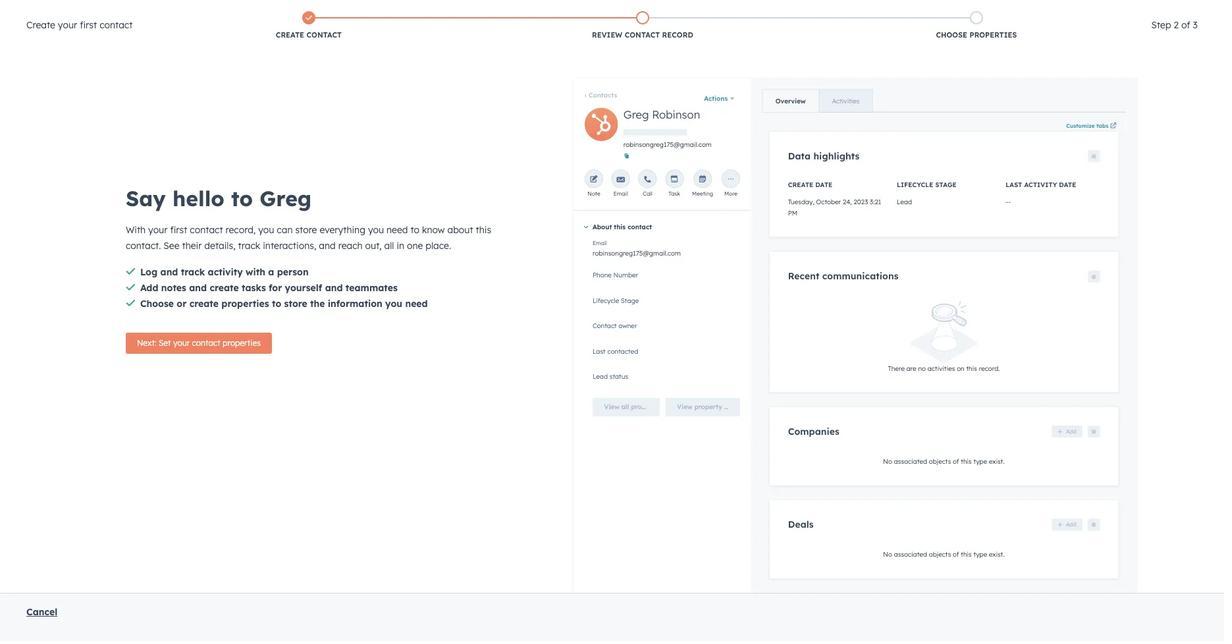 Task type: locate. For each thing, give the bounding box(es) containing it.
2 vertical spatial your
[[173, 338, 190, 348]]

hub
[[98, 9, 119, 22]]

of
[[1182, 19, 1191, 31], [953, 457, 960, 466], [953, 551, 960, 559]]

there are no activities on this record.
[[888, 364, 1000, 372]]

1 no associated objects of this type exist. from the top
[[884, 457, 1005, 466]]

tab list
[[763, 89, 874, 112]]

email down the about at the left top
[[593, 239, 607, 246]]

need left help?
[[359, 10, 380, 22]]

1 menu item from the left
[[1014, 33, 1016, 54]]

1 horizontal spatial for
[[629, 398, 638, 406]]

add button
[[1052, 426, 1083, 438], [1052, 519, 1083, 531]]

0 horizontal spatial for
[[269, 282, 282, 294]]

1 vertical spatial all
[[622, 403, 629, 411]]

1 horizontal spatial view
[[677, 403, 693, 411]]

your left hub
[[58, 19, 77, 31]]

contact right set at the left bottom of page
[[192, 338, 220, 348]]

first inside "with your first contact record, you can store everything you need to know about this contact. see their details, track interactions, and reach out, all in one place."
[[170, 224, 187, 236]]

1 horizontal spatial your
[[148, 224, 168, 236]]

link opens in a new window image
[[1111, 121, 1117, 132], [1111, 123, 1117, 129]]

1 vertical spatial add
[[1066, 428, 1077, 435]]

tasks
[[242, 282, 266, 294]]

1 associated from the top
[[894, 457, 928, 466]]

store
[[295, 224, 317, 236], [284, 298, 308, 310]]

1 vertical spatial objects
[[929, 551, 952, 559]]

1 vertical spatial store
[[284, 298, 308, 310]]

task
[[669, 190, 681, 197]]

0 vertical spatial associated
[[894, 457, 928, 466]]

track
[[238, 240, 260, 252], [181, 266, 205, 278]]

there
[[888, 364, 905, 372]]

0 horizontal spatial date
[[816, 181, 833, 189]]

0 vertical spatial or
[[347, 10, 356, 22]]

next:
[[137, 338, 157, 348]]

1 vertical spatial no associated objects of this type exist.
[[884, 551, 1005, 559]]

-
[[1006, 198, 1009, 206], [1009, 198, 1011, 206]]

add for deals
[[1066, 521, 1077, 528]]

customize tabs
[[1067, 122, 1109, 129]]

0 horizontal spatial lead
[[593, 372, 608, 381]]

contact inside button
[[192, 338, 220, 348]]

0 vertical spatial track
[[238, 240, 260, 252]]

0 vertical spatial activity
[[1025, 181, 1058, 189]]

3:21
[[870, 198, 882, 206]]

track up notes
[[181, 266, 205, 278]]

1 horizontal spatial last
[[1006, 181, 1023, 189]]

0 vertical spatial objects
[[929, 457, 952, 466]]

lifecycle stage
[[593, 296, 639, 305]]

sales
[[446, 11, 466, 21]]

no
[[884, 457, 893, 466], [884, 551, 893, 559]]

2 type from the top
[[974, 551, 988, 559]]

Last contacted text field
[[593, 346, 740, 361]]

greg up can
[[260, 185, 312, 211]]

0 horizontal spatial greg
[[260, 185, 312, 211]]

0 vertical spatial no associated objects of this type exist.
[[884, 457, 1005, 466]]

last inside tab panel
[[1006, 181, 1023, 189]]

to inside "with your first contact record, you can store everything you need to know about this contact. see their details, track interactions, and reach out, all in one place."
[[411, 224, 420, 236]]

set
[[159, 338, 171, 348]]

or right questions in the left of the page
[[347, 10, 356, 22]]

2 exist. from the top
[[989, 551, 1005, 559]]

need up in
[[387, 224, 408, 236]]

your right set at the left bottom of page
[[173, 338, 190, 348]]

1 vertical spatial choose
[[140, 298, 174, 310]]

log and track activity with a person
[[140, 266, 309, 278]]

24,
[[843, 198, 852, 206]]

1 vertical spatial of
[[953, 457, 960, 466]]

0 vertical spatial choose
[[936, 30, 968, 40]]

0 horizontal spatial your
[[58, 19, 77, 31]]

with your first contact record, you can store everything you need to know about this contact. see their details, track interactions, and reach out, all in one place.
[[126, 224, 492, 252]]

no for companies
[[884, 457, 893, 466]]

0 horizontal spatial email
[[593, 239, 607, 246]]

upgrade image
[[953, 39, 965, 51]]

need down one
[[405, 298, 428, 310]]

step
[[1152, 19, 1172, 31]]

contact inside dropdown button
[[628, 223, 652, 231]]

0 horizontal spatial choose
[[140, 298, 174, 310]]

0 vertical spatial no
[[884, 457, 893, 466]]

first up see
[[170, 224, 187, 236]]

history
[[725, 403, 747, 411]]

say hello to greg
[[126, 185, 312, 211]]

1 vertical spatial need
[[387, 224, 408, 236]]

0 horizontal spatial create
[[26, 19, 55, 31]]

0 vertical spatial lifecycle
[[897, 181, 934, 189]]

next: set your contact properties
[[137, 338, 261, 348]]

2 link opens in a new window image from the top
[[1111, 123, 1117, 129]]

activity
[[1025, 181, 1058, 189], [208, 266, 243, 278]]

0 vertical spatial email
[[614, 190, 628, 197]]

first left hub
[[80, 19, 97, 31]]

0 vertical spatial add
[[140, 282, 158, 294]]

note
[[588, 190, 601, 197]]

0 horizontal spatial first
[[80, 19, 97, 31]]

lead inside tab panel
[[897, 198, 913, 206]]

about this contact button
[[584, 222, 740, 233]]

last up -- on the top of the page
[[1006, 181, 1023, 189]]

1 - from the left
[[1006, 198, 1009, 206]]

close image
[[1193, 11, 1204, 22]]

you up out,
[[368, 224, 384, 236]]

0 vertical spatial your
[[58, 19, 77, 31]]

store right can
[[295, 224, 317, 236]]

exist. for deals
[[989, 551, 1005, 559]]

0 vertical spatial add button
[[1052, 426, 1083, 438]]

0 vertical spatial exist.
[[989, 457, 1005, 466]]

no
[[919, 364, 926, 372]]

all
[[384, 240, 394, 252], [622, 403, 629, 411]]

1 vertical spatial associated
[[894, 551, 928, 559]]

october
[[817, 198, 841, 206]]

first
[[80, 19, 97, 31], [170, 224, 187, 236]]

0 horizontal spatial all
[[384, 240, 394, 252]]

add
[[140, 282, 158, 294], [1066, 428, 1077, 435], [1066, 521, 1077, 528]]

Legal basis for processing contact's data text field
[[593, 397, 740, 412]]

1 vertical spatial or
[[177, 298, 187, 310]]

your inside "with your first contact record, you can store everything you need to know about this contact. see their details, track interactions, and reach out, all in one place."
[[148, 224, 168, 236]]

objects for companies
[[929, 457, 952, 466]]

last contacted
[[593, 347, 639, 355]]

list
[[142, 9, 1144, 43]]

hello
[[173, 185, 224, 211]]

yourself
[[285, 282, 322, 294]]

1 horizontal spatial activity
[[1025, 181, 1058, 189]]

0 vertical spatial lead
[[897, 198, 913, 206]]

of for deals
[[953, 551, 960, 559]]

lead left "status"
[[593, 372, 608, 381]]

0 horizontal spatial last
[[593, 347, 606, 355]]

email
[[614, 190, 628, 197], [593, 239, 607, 246]]

cancel
[[26, 606, 58, 618]]

0 vertical spatial need
[[359, 10, 380, 22]]

tuesday,
[[788, 198, 815, 206]]

menu item
[[1014, 33, 1016, 54], [1016, 33, 1041, 54], [1141, 33, 1209, 54]]

2 horizontal spatial create
[[788, 181, 814, 189]]

2 vertical spatial of
[[953, 551, 960, 559]]

--
[[1006, 198, 1011, 206]]

contact owner
[[593, 322, 637, 330]]

1 vertical spatial lead
[[593, 372, 608, 381]]

0 vertical spatial first
[[80, 19, 97, 31]]

1 vertical spatial for
[[629, 398, 638, 406]]

lifecycle for lifecycle stage
[[897, 181, 934, 189]]

create your first contact
[[26, 19, 133, 31]]

date down customize
[[1060, 181, 1077, 189]]

0 vertical spatial last
[[1006, 181, 1023, 189]]

1 no from the top
[[884, 457, 893, 466]]

contact right marketing
[[100, 19, 133, 31]]

no associated objects of this type exist.
[[884, 457, 1005, 466], [884, 551, 1005, 559]]

1 vertical spatial exist.
[[989, 551, 1005, 559]]

contact up details,
[[190, 224, 223, 236]]

1 horizontal spatial create
[[276, 30, 304, 40]]

choose inside list item
[[936, 30, 968, 40]]

view all properties button
[[593, 398, 664, 416]]

all left in
[[384, 240, 394, 252]]

1 horizontal spatial lead
[[897, 198, 913, 206]]

create
[[210, 282, 239, 294], [189, 298, 219, 310]]

everything
[[320, 224, 366, 236]]

date up october
[[816, 181, 833, 189]]

Contact owner text field
[[593, 321, 740, 336]]

1 vertical spatial your
[[148, 224, 168, 236]]

0 vertical spatial store
[[295, 224, 317, 236]]

your for create
[[58, 19, 77, 31]]

0 horizontal spatial or
[[177, 298, 187, 310]]

1 horizontal spatial choose
[[936, 30, 968, 40]]

2 add button from the top
[[1052, 519, 1083, 531]]

exist.
[[989, 457, 1005, 466], [989, 551, 1005, 559]]

activities
[[928, 364, 956, 372]]

0 vertical spatial type
[[974, 457, 988, 466]]

0 horizontal spatial view
[[604, 403, 620, 411]]

lifecycle inside tab panel
[[897, 181, 934, 189]]

person
[[277, 266, 309, 278]]

view
[[604, 403, 620, 411], [677, 403, 693, 411]]

contacts
[[589, 91, 618, 99]]

Lead status text field
[[593, 372, 740, 386]]

0 horizontal spatial track
[[181, 266, 205, 278]]

view all properties
[[604, 403, 664, 411]]

in
[[397, 240, 405, 252]]

contact down questions in the left of the page
[[307, 30, 342, 40]]

and down everything
[[319, 240, 336, 252]]

create inside tab panel
[[788, 181, 814, 189]]

1 vertical spatial track
[[181, 266, 205, 278]]

lifecycle for lifecycle stage
[[593, 296, 619, 305]]

email left call
[[614, 190, 628, 197]]

1 vertical spatial first
[[170, 224, 187, 236]]

and right notes
[[189, 282, 207, 294]]

you
[[258, 224, 274, 236], [368, 224, 384, 236], [385, 298, 403, 310]]

all right legal
[[622, 403, 629, 411]]

add button for deals
[[1052, 519, 1083, 531]]

contact right review
[[625, 30, 660, 40]]

greg left robinson
[[624, 108, 649, 122]]

lifecycle
[[897, 181, 934, 189], [593, 296, 619, 305]]

0 horizontal spatial lifecycle
[[593, 296, 619, 305]]

to right talk on the left top
[[436, 11, 444, 21]]

1 exist. from the top
[[989, 457, 1005, 466]]

track down record,
[[238, 240, 260, 252]]

1 vertical spatial last
[[593, 347, 606, 355]]

your marketing hub professional
[[13, 9, 187, 22]]

data
[[703, 398, 718, 406]]

1 vertical spatial no
[[884, 551, 893, 559]]

you down teammates
[[385, 298, 403, 310]]

to inside 'button'
[[436, 11, 444, 21]]

about
[[448, 224, 473, 236]]

1 vertical spatial type
[[974, 551, 988, 559]]

add notes and create tasks for yourself and teammates
[[140, 282, 398, 294]]

contact
[[100, 19, 133, 31], [307, 30, 342, 40], [625, 30, 660, 40], [628, 223, 652, 231], [190, 224, 223, 236], [192, 338, 220, 348]]

2 associated from the top
[[894, 551, 928, 559]]

1 type from the top
[[974, 457, 988, 466]]

for down "a"
[[269, 282, 282, 294]]

call
[[643, 190, 653, 197]]

you left can
[[258, 224, 274, 236]]

1 vertical spatial add button
[[1052, 519, 1083, 531]]

processing
[[639, 398, 672, 406]]

review
[[592, 30, 623, 40]]

1 horizontal spatial track
[[238, 240, 260, 252]]

associated for companies
[[894, 457, 928, 466]]

lead status
[[593, 372, 629, 381]]

2 objects from the top
[[929, 551, 952, 559]]

exist. for companies
[[989, 457, 1005, 466]]

lead for lead status
[[593, 372, 608, 381]]

2 no from the top
[[884, 551, 893, 559]]

2 vertical spatial need
[[405, 298, 428, 310]]

1 horizontal spatial email
[[614, 190, 628, 197]]

1 horizontal spatial date
[[1060, 181, 1077, 189]]

for right basis
[[629, 398, 638, 406]]

1 add button from the top
[[1052, 426, 1083, 438]]

deals
[[788, 519, 814, 530]]

1 horizontal spatial lifecycle
[[897, 181, 934, 189]]

2 horizontal spatial your
[[173, 338, 190, 348]]

tab panel
[[763, 112, 1126, 586]]

on
[[957, 364, 965, 372]]

1 vertical spatial lifecycle
[[593, 296, 619, 305]]

1 horizontal spatial all
[[622, 403, 629, 411]]

robinsongreg175@gmail.com
[[624, 141, 712, 149]]

to up one
[[411, 224, 420, 236]]

about
[[593, 223, 612, 231]]

no for deals
[[884, 551, 893, 559]]

your up see
[[148, 224, 168, 236]]

lead
[[897, 198, 913, 206], [593, 372, 608, 381]]

0 vertical spatial all
[[384, 240, 394, 252]]

create inside list item
[[276, 30, 304, 40]]

view left property
[[677, 403, 693, 411]]

lifecycle stage
[[897, 181, 957, 189]]

0 horizontal spatial activity
[[208, 266, 243, 278]]

to
[[436, 11, 444, 21], [231, 185, 253, 211], [411, 224, 420, 236], [272, 298, 282, 310]]

store down yourself on the left of the page
[[284, 298, 308, 310]]

record.
[[979, 364, 1000, 372]]

1 horizontal spatial greg
[[624, 108, 649, 122]]

contact down call
[[628, 223, 652, 231]]

2 no associated objects of this type exist. from the top
[[884, 551, 1005, 559]]

lead down lifecycle stage
[[897, 198, 913, 206]]

1 objects from the top
[[929, 457, 952, 466]]

1 view from the left
[[604, 403, 620, 411]]

2 vertical spatial add
[[1066, 521, 1077, 528]]

or
[[347, 10, 356, 22], [177, 298, 187, 310]]

1 horizontal spatial first
[[170, 224, 187, 236]]

view down lead status
[[604, 403, 620, 411]]

about this contact
[[593, 223, 652, 231]]

or down notes
[[177, 298, 187, 310]]

2 view from the left
[[677, 403, 693, 411]]

last left contacted
[[593, 347, 606, 355]]



Task type: describe. For each thing, give the bounding box(es) containing it.
type for companies
[[974, 457, 988, 466]]

know
[[422, 224, 445, 236]]

view for view all properties
[[604, 403, 620, 411]]

meeting
[[692, 190, 714, 197]]

lead for lead
[[897, 198, 913, 206]]

choose properties list item
[[810, 9, 1144, 43]]

contact inside list item
[[307, 30, 342, 40]]

and up notes
[[160, 266, 178, 278]]

number
[[614, 271, 638, 279]]

last for last activity date
[[1006, 181, 1023, 189]]

companies
[[788, 425, 840, 437]]

phone
[[593, 271, 612, 279]]

1 vertical spatial activity
[[208, 266, 243, 278]]

recent
[[788, 270, 820, 282]]

teammates
[[346, 282, 398, 294]]

‹ contacts
[[585, 91, 618, 99]]

need inside "with your first contact record, you can store everything you need to know about this contact. see their details, track interactions, and reach out, all in one place."
[[387, 224, 408, 236]]

add for companies
[[1066, 428, 1077, 435]]

property
[[695, 403, 723, 411]]

pm
[[788, 209, 798, 217]]

2023
[[854, 198, 869, 206]]

properties inside list item
[[970, 30, 1017, 40]]

record
[[663, 30, 694, 40]]

Phone Number text field
[[593, 270, 740, 285]]

2 - from the left
[[1009, 198, 1011, 206]]

details,
[[204, 240, 236, 252]]

status
[[610, 372, 629, 381]]

tabs
[[1097, 122, 1109, 129]]

actions
[[704, 94, 728, 103]]

upgrade menu
[[944, 33, 1209, 54]]

add button for companies
[[1052, 426, 1083, 438]]

contact
[[593, 322, 617, 330]]

1 horizontal spatial or
[[347, 10, 356, 22]]

0 vertical spatial for
[[269, 282, 282, 294]]

choose or create properties to store the information you need
[[140, 298, 428, 310]]

Lifecycle Stage text field
[[593, 295, 740, 310]]

2 date from the left
[[1060, 181, 1077, 189]]

1 vertical spatial email
[[593, 239, 607, 246]]

track inside "with your first contact record, you can store everything you need to know about this contact. see their details, track interactions, and reach out, all in one place."
[[238, 240, 260, 252]]

with
[[246, 266, 266, 278]]

highlights
[[814, 150, 860, 162]]

contact inside "with your first contact record, you can store everything you need to know about this contact. see their details, track interactions, and reach out, all in one place."
[[190, 224, 223, 236]]

create for create contact
[[276, 30, 304, 40]]

‹ contacts button
[[585, 89, 618, 100]]

0 vertical spatial greg
[[624, 108, 649, 122]]

your
[[13, 9, 37, 22]]

0 vertical spatial of
[[1182, 19, 1191, 31]]

and inside "with your first contact record, you can store everything you need to know about this contact. see their details, track interactions, and reach out, all in one place."
[[319, 240, 336, 252]]

create contact completed list item
[[142, 9, 476, 43]]

one
[[407, 240, 423, 252]]

1 vertical spatial create
[[189, 298, 219, 310]]

view property history button
[[666, 398, 747, 416]]

talk to sales button
[[411, 8, 475, 25]]

your inside next: set your contact properties button
[[173, 338, 190, 348]]

3
[[1194, 19, 1198, 31]]

type for deals
[[974, 551, 988, 559]]

contact inside "list item"
[[625, 30, 660, 40]]

contact.
[[126, 240, 161, 252]]

create for create date
[[788, 181, 814, 189]]

cancel link
[[26, 606, 58, 618]]

create date
[[788, 181, 833, 189]]

view property history
[[677, 403, 747, 411]]

1 date from the left
[[816, 181, 833, 189]]

and up information
[[325, 282, 343, 294]]

overview
[[776, 97, 806, 105]]

stage
[[936, 181, 957, 189]]

record,
[[226, 224, 256, 236]]

2 horizontal spatial you
[[385, 298, 403, 310]]

recent communications
[[788, 270, 899, 282]]

basis
[[611, 398, 627, 406]]

tab list containing overview
[[763, 89, 874, 112]]

the
[[310, 298, 325, 310]]

3 menu item from the left
[[1141, 33, 1209, 54]]

talk
[[420, 11, 434, 21]]

marketing
[[41, 9, 95, 22]]

Search HubSpot search field
[[1040, 61, 1201, 83]]

first for with
[[170, 224, 187, 236]]

list containing create contact
[[142, 9, 1144, 43]]

customize
[[1067, 122, 1095, 129]]

choose properties
[[936, 30, 1017, 40]]

their
[[182, 240, 202, 252]]

more
[[725, 190, 738, 197]]

phone number
[[593, 271, 638, 279]]

1 link opens in a new window image from the top
[[1111, 121, 1117, 132]]

place.
[[426, 240, 451, 252]]

tuesday, october 24, 2023 3:21 pm
[[788, 198, 882, 217]]

interactions,
[[263, 240, 317, 252]]

to down add notes and create tasks for yourself and teammates
[[272, 298, 282, 310]]

can
[[277, 224, 293, 236]]

1 horizontal spatial you
[[368, 224, 384, 236]]

information
[[328, 298, 383, 310]]

are
[[907, 364, 917, 372]]

talk to sales
[[420, 11, 466, 21]]

this inside "with your first contact record, you can store everything you need to know about this contact. see their details, track interactions, and reach out, all in one place."
[[476, 224, 492, 236]]

review contact record list item
[[476, 9, 810, 43]]

all inside "with your first contact record, you can store everything you need to know about this contact. see their details, track interactions, and reach out, all in one place."
[[384, 240, 394, 252]]

tab panel containing data highlights
[[763, 112, 1126, 586]]

activities link
[[819, 90, 873, 112]]

have
[[278, 10, 300, 22]]

create contact
[[276, 30, 342, 40]]

overview link
[[763, 90, 819, 112]]

notes
[[161, 282, 186, 294]]

2
[[1174, 19, 1179, 31]]

questions
[[303, 10, 345, 22]]

0 vertical spatial create
[[210, 282, 239, 294]]

1 vertical spatial greg
[[260, 185, 312, 211]]

‹
[[585, 91, 587, 99]]

data
[[788, 150, 811, 162]]

out,
[[365, 240, 382, 252]]

your for with
[[148, 224, 168, 236]]

caret image
[[584, 226, 588, 228]]

next: set your contact properties button
[[126, 333, 272, 354]]

robinson
[[652, 108, 701, 122]]

last for last contacted
[[593, 347, 606, 355]]

to up record,
[[231, 185, 253, 211]]

contact's
[[674, 398, 702, 406]]

no associated objects of this type exist. for deals
[[884, 551, 1005, 559]]

associated for deals
[[894, 551, 928, 559]]

store inside "with your first contact record, you can store everything you need to know about this contact. see their details, track interactions, and reach out, all in one place."
[[295, 224, 317, 236]]

0 horizontal spatial you
[[258, 224, 274, 236]]

activities
[[833, 97, 860, 105]]

legal basis for processing contact's data
[[593, 398, 718, 406]]

objects for deals
[[929, 551, 952, 559]]

choose for choose properties
[[936, 30, 968, 40]]

a
[[268, 266, 274, 278]]

first for create
[[80, 19, 97, 31]]

2 menu item from the left
[[1016, 33, 1041, 54]]

professional
[[123, 9, 187, 22]]

last activity date
[[1006, 181, 1077, 189]]

create for create your first contact
[[26, 19, 55, 31]]

contacted
[[608, 347, 639, 355]]

view for view property history
[[677, 403, 693, 411]]

no associated objects of this type exist. for companies
[[884, 457, 1005, 466]]

legal
[[593, 398, 610, 406]]

this inside dropdown button
[[614, 223, 626, 231]]

all inside button
[[622, 403, 629, 411]]

choose for choose or create properties to store the information you need
[[140, 298, 174, 310]]

of for companies
[[953, 457, 960, 466]]

Email text field
[[593, 245, 740, 260]]

actions button
[[698, 89, 740, 108]]



Task type: vqa. For each thing, say whether or not it's contained in the screenshot.
Content Link
no



